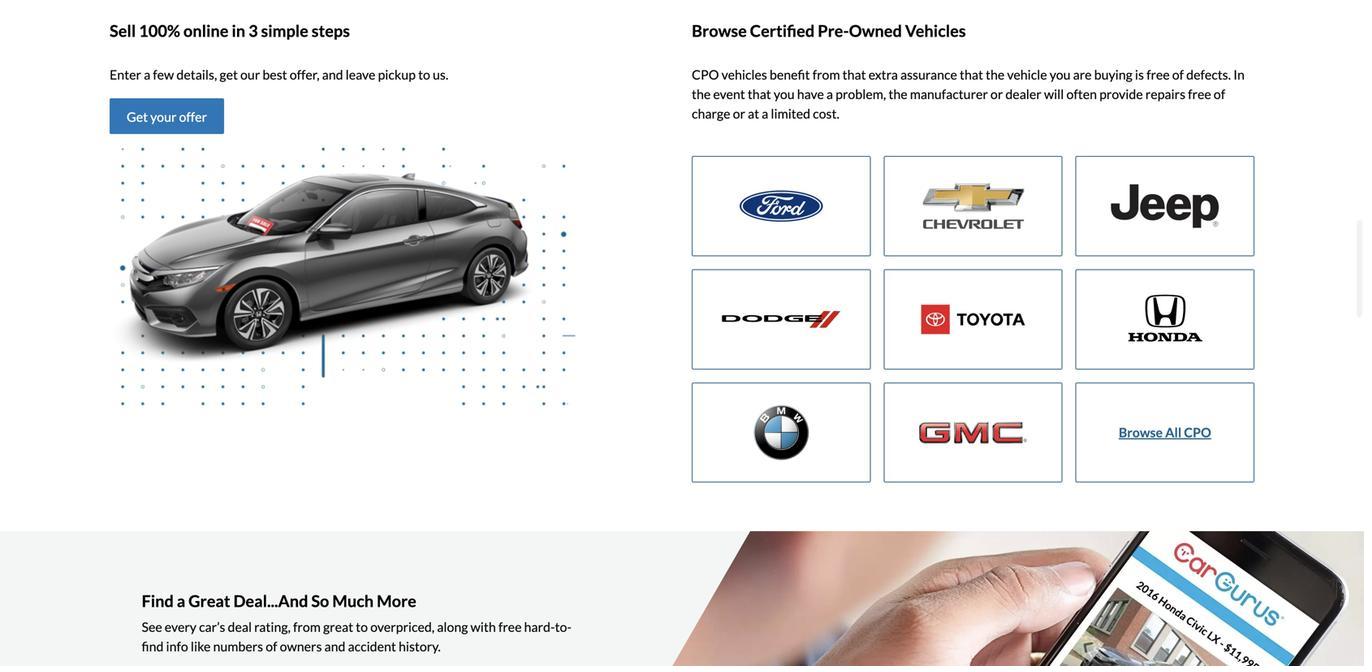 Task type: locate. For each thing, give the bounding box(es) containing it.
ford image
[[693, 157, 870, 255]]

0 vertical spatial of
[[1173, 67, 1184, 83]]

1 horizontal spatial or
[[991, 86, 1003, 102]]

all
[[1166, 424, 1182, 440]]

in
[[232, 21, 245, 41]]

a left the few
[[144, 67, 150, 83]]

repairs
[[1146, 86, 1186, 102]]

0 horizontal spatial cpo
[[692, 67, 719, 83]]

cost.
[[813, 106, 840, 122]]

2 horizontal spatial of
[[1214, 86, 1226, 102]]

0 vertical spatial you
[[1050, 67, 1071, 83]]

that up problem,
[[843, 67, 866, 83]]

or left dealer at the top right
[[991, 86, 1003, 102]]

browse all cpo link
[[1119, 423, 1212, 442]]

and left "leave"
[[322, 67, 343, 83]]

the down the extra at the right top
[[889, 86, 908, 102]]

get your offer button
[[110, 98, 224, 134]]

0 horizontal spatial that
[[748, 86, 772, 102]]

0 horizontal spatial to
[[356, 619, 368, 635]]

car's
[[199, 619, 225, 635]]

0 vertical spatial from
[[813, 67, 840, 83]]

cpo
[[692, 67, 719, 83], [1185, 424, 1212, 440]]

1 vertical spatial browse
[[1119, 424, 1163, 440]]

2 horizontal spatial free
[[1188, 86, 1212, 102]]

extra
[[869, 67, 898, 83]]

2 horizontal spatial that
[[960, 67, 984, 83]]

1 horizontal spatial cpo
[[1185, 424, 1212, 440]]

browse up "vehicles"
[[692, 21, 747, 41]]

0 horizontal spatial from
[[293, 619, 321, 635]]

0 horizontal spatial browse
[[692, 21, 747, 41]]

1 horizontal spatial from
[[813, 67, 840, 83]]

the left the vehicle on the right top of the page
[[986, 67, 1005, 83]]

info
[[166, 639, 188, 654]]

0 vertical spatial cpo
[[692, 67, 719, 83]]

will
[[1044, 86, 1064, 102]]

free right with
[[499, 619, 522, 635]]

at
[[748, 106, 760, 122]]

free right is
[[1147, 67, 1170, 83]]

and down great on the left of the page
[[324, 639, 346, 654]]

hard-
[[524, 619, 555, 635]]

cpo inside browse all cpo link
[[1185, 424, 1212, 440]]

buying
[[1095, 67, 1133, 83]]

a
[[144, 67, 150, 83], [827, 86, 833, 102], [762, 106, 769, 122], [177, 591, 185, 611]]

cpo right all
[[1185, 424, 1212, 440]]

1 horizontal spatial the
[[889, 86, 908, 102]]

dealer
[[1006, 86, 1042, 102]]

of
[[1173, 67, 1184, 83], [1214, 86, 1226, 102], [266, 639, 277, 654]]

so
[[311, 591, 329, 611]]

get your offer
[[127, 109, 207, 125]]

much
[[332, 591, 374, 611]]

from inside cpo vehicles benefit from that extra assurance that the vehicle you are buying is free of defects.  in the event that you have a problem, the manufacturer or dealer will often provide repairs free of charge or at a limited cost.
[[813, 67, 840, 83]]

and inside find a great deal...and so much more see every car's deal rating, from great to overpriced, along with free hard-to- find info like numbers of owners and accident history.
[[324, 639, 346, 654]]

1 vertical spatial and
[[324, 639, 346, 654]]

sell 100% online in 3 simple steps
[[110, 21, 350, 41]]

you down benefit
[[774, 86, 795, 102]]

1 vertical spatial of
[[1214, 86, 1226, 102]]

us.
[[433, 67, 449, 83]]

have
[[797, 86, 824, 102]]

a right the find
[[177, 591, 185, 611]]

history.
[[399, 639, 441, 654]]

browse
[[692, 21, 747, 41], [1119, 424, 1163, 440]]

from
[[813, 67, 840, 83], [293, 619, 321, 635]]

toyota image
[[885, 270, 1062, 369]]

1 vertical spatial or
[[733, 106, 746, 122]]

pickup
[[378, 67, 416, 83]]

or
[[991, 86, 1003, 102], [733, 106, 746, 122]]

browse left all
[[1119, 424, 1163, 440]]

1 vertical spatial from
[[293, 619, 321, 635]]

1 horizontal spatial free
[[1147, 67, 1170, 83]]

the up charge
[[692, 86, 711, 102]]

and
[[322, 67, 343, 83], [324, 639, 346, 654]]

cpo up event
[[692, 67, 719, 83]]

of down defects.
[[1214, 86, 1226, 102]]

provide
[[1100, 86, 1143, 102]]

0 horizontal spatial you
[[774, 86, 795, 102]]

1 vertical spatial cpo
[[1185, 424, 1212, 440]]

0 vertical spatial or
[[991, 86, 1003, 102]]

free down defects.
[[1188, 86, 1212, 102]]

details,
[[177, 67, 217, 83]]

manufacturer
[[910, 86, 988, 102]]

of inside find a great deal...and so much more see every car's deal rating, from great to overpriced, along with free hard-to- find info like numbers of owners and accident history.
[[266, 639, 277, 654]]

benefit
[[770, 67, 810, 83]]

you up will
[[1050, 67, 1071, 83]]

of up repairs
[[1173, 67, 1184, 83]]

to left us. on the top
[[418, 67, 430, 83]]

0 vertical spatial to
[[418, 67, 430, 83]]

along
[[437, 619, 468, 635]]

0 horizontal spatial the
[[692, 86, 711, 102]]

0 vertical spatial browse
[[692, 21, 747, 41]]

1 vertical spatial you
[[774, 86, 795, 102]]

2 vertical spatial of
[[266, 639, 277, 654]]

deal...and
[[234, 591, 308, 611]]

you
[[1050, 67, 1071, 83], [774, 86, 795, 102]]

owners
[[280, 639, 322, 654]]

of down rating,
[[266, 639, 277, 654]]

to up accident
[[356, 619, 368, 635]]

0 horizontal spatial of
[[266, 639, 277, 654]]

owned
[[849, 21, 902, 41]]

leave
[[346, 67, 376, 83]]

browse inside browse all cpo link
[[1119, 424, 1163, 440]]

find a great deal...and so much more see every car's deal rating, from great to overpriced, along with free hard-to- find info like numbers of owners and accident history.
[[142, 591, 572, 654]]

from up owners
[[293, 619, 321, 635]]

great
[[189, 591, 230, 611]]

2 vertical spatial free
[[499, 619, 522, 635]]

vehicle
[[1008, 67, 1048, 83]]

0 horizontal spatial free
[[499, 619, 522, 635]]

to inside find a great deal...and so much more see every car's deal rating, from great to overpriced, along with free hard-to- find info like numbers of owners and accident history.
[[356, 619, 368, 635]]

that
[[843, 67, 866, 83], [960, 67, 984, 83], [748, 86, 772, 102]]

browse for browse all cpo
[[1119, 424, 1163, 440]]

the
[[986, 67, 1005, 83], [692, 86, 711, 102], [889, 86, 908, 102]]

dodge image
[[693, 270, 870, 369]]

that up manufacturer
[[960, 67, 984, 83]]

defects.
[[1187, 67, 1231, 83]]

from up have
[[813, 67, 840, 83]]

chevrolet image
[[885, 157, 1062, 255]]

steps
[[312, 21, 350, 41]]

simple
[[261, 21, 309, 41]]

is
[[1136, 67, 1145, 83]]

100%
[[139, 21, 180, 41]]

free inside find a great deal...and so much more see every car's deal rating, from great to overpriced, along with free hard-to- find info like numbers of owners and accident history.
[[499, 619, 522, 635]]

1 horizontal spatial browse
[[1119, 424, 1163, 440]]

that up at
[[748, 86, 772, 102]]

1 vertical spatial to
[[356, 619, 368, 635]]

to
[[418, 67, 430, 83], [356, 619, 368, 635]]

free
[[1147, 67, 1170, 83], [1188, 86, 1212, 102], [499, 619, 522, 635]]

or left at
[[733, 106, 746, 122]]

in
[[1234, 67, 1245, 83]]

accident
[[348, 639, 396, 654]]



Task type: describe. For each thing, give the bounding box(es) containing it.
rating,
[[254, 619, 291, 635]]

few
[[153, 67, 174, 83]]

3
[[249, 21, 258, 41]]

1 vertical spatial free
[[1188, 86, 1212, 102]]

1 horizontal spatial to
[[418, 67, 430, 83]]

more
[[377, 591, 417, 611]]

sell
[[110, 21, 136, 41]]

0 vertical spatial free
[[1147, 67, 1170, 83]]

are
[[1074, 67, 1092, 83]]

vehicles
[[906, 21, 966, 41]]

often
[[1067, 86, 1097, 102]]

every
[[165, 619, 197, 635]]

find
[[142, 591, 174, 611]]

get
[[220, 67, 238, 83]]

to-
[[555, 619, 572, 635]]

like
[[191, 639, 211, 654]]

our
[[240, 67, 260, 83]]

jeep image
[[1077, 157, 1254, 255]]

cpo vehicles benefit from that extra assurance that the vehicle you are buying is free of defects.  in the event that you have a problem, the manufacturer or dealer will often provide repairs free of charge or at a limited cost.
[[692, 67, 1245, 122]]

cpo inside cpo vehicles benefit from that extra assurance that the vehicle you are buying is free of defects.  in the event that you have a problem, the manufacturer or dealer will often provide repairs free of charge or at a limited cost.
[[692, 67, 719, 83]]

honda image
[[1077, 270, 1254, 369]]

from inside find a great deal...and so much more see every car's deal rating, from great to overpriced, along with free hard-to- find info like numbers of owners and accident history.
[[293, 619, 321, 635]]

charge
[[692, 106, 731, 122]]

browse certified pre-owned vehicles
[[692, 21, 966, 41]]

enter
[[110, 67, 141, 83]]

a inside find a great deal...and so much more see every car's deal rating, from great to overpriced, along with free hard-to- find info like numbers of owners and accident history.
[[177, 591, 185, 611]]

your
[[150, 109, 177, 125]]

gmc image
[[885, 383, 1062, 482]]

1 horizontal spatial you
[[1050, 67, 1071, 83]]

numbers
[[213, 639, 263, 654]]

enter a few details, get our best offer, and leave pickup to us.
[[110, 67, 449, 83]]

a right have
[[827, 86, 833, 102]]

event
[[713, 86, 745, 102]]

get
[[127, 109, 148, 125]]

problem,
[[836, 86, 886, 102]]

2 horizontal spatial the
[[986, 67, 1005, 83]]

overpriced,
[[370, 619, 435, 635]]

great
[[323, 619, 353, 635]]

certified
[[750, 21, 815, 41]]

best
[[263, 67, 287, 83]]

browse all cpo
[[1119, 424, 1212, 440]]

0 vertical spatial and
[[322, 67, 343, 83]]

0 horizontal spatial or
[[733, 106, 746, 122]]

offer
[[179, 109, 207, 125]]

pre-
[[818, 21, 849, 41]]

bmw image
[[693, 383, 870, 482]]

limited
[[771, 106, 811, 122]]

browse for browse certified pre-owned vehicles
[[692, 21, 747, 41]]

deal
[[228, 619, 252, 635]]

vehicles
[[722, 67, 768, 83]]

1 horizontal spatial that
[[843, 67, 866, 83]]

assurance
[[901, 67, 958, 83]]

1 horizontal spatial of
[[1173, 67, 1184, 83]]

online
[[183, 21, 229, 41]]

with
[[471, 619, 496, 635]]

see
[[142, 619, 162, 635]]

offer,
[[290, 67, 320, 83]]

find
[[142, 639, 164, 654]]

a right at
[[762, 106, 769, 122]]



Task type: vqa. For each thing, say whether or not it's contained in the screenshot.
OF inside the Find a Great Deal...And So Much More See every car's deal rating, from great to overpriced, along with free hard-to- find info like numbers of owners and accident history.
yes



